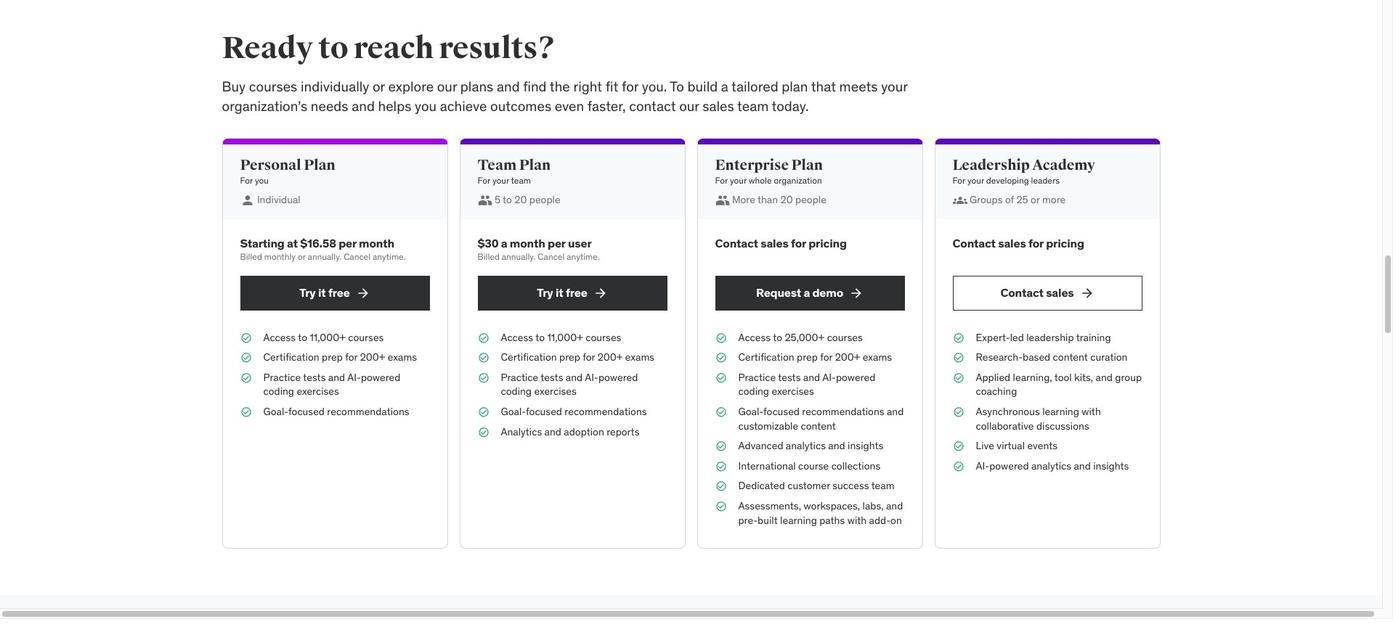 Task type: vqa. For each thing, say whether or not it's contained in the screenshot.
the right the Access to 11,000+ courses
yes



Task type: describe. For each thing, give the bounding box(es) containing it.
collaborative
[[976, 420, 1035, 433]]

request a demo
[[757, 286, 844, 300]]

needs
[[311, 97, 349, 115]]

and inside goal-focused recommendations and customizable content
[[887, 406, 904, 419]]

focused for team
[[526, 406, 562, 419]]

asynchronous learning with collaborative discussions
[[976, 406, 1102, 433]]

0 vertical spatial insights
[[848, 440, 884, 453]]

request a demo link
[[715, 276, 905, 311]]

tests for team
[[541, 371, 564, 384]]

starting
[[240, 237, 285, 251]]

team
[[478, 157, 517, 175]]

2 horizontal spatial team
[[872, 480, 895, 493]]

billed for team
[[478, 251, 500, 262]]

anytime. inside starting at $16.58 per month billed monthly or annually. cancel anytime.
[[373, 251, 406, 262]]

200+ for personal plan
[[360, 351, 386, 364]]

you.
[[642, 78, 667, 95]]

expert-
[[976, 331, 1011, 344]]

advanced
[[739, 440, 784, 453]]

annually. inside $30 a month per user billed annually. cancel anytime.
[[502, 251, 536, 262]]

25
[[1017, 193, 1029, 206]]

access to 11,000+ courses for team plan
[[501, 331, 622, 344]]

25,000+
[[785, 331, 825, 344]]

applied
[[976, 371, 1011, 384]]

discussions
[[1037, 420, 1090, 433]]

leadership
[[1027, 331, 1075, 344]]

reports
[[607, 426, 640, 439]]

plan for personal plan
[[304, 157, 336, 175]]

faster,
[[588, 97, 626, 115]]

for for leadership academy
[[953, 175, 966, 186]]

recommendations for personal plan
[[327, 406, 410, 419]]

outcomes
[[491, 97, 552, 115]]

try it free for team plan
[[537, 286, 588, 300]]

for for enterprise plan
[[715, 175, 728, 186]]

for for team plan
[[478, 175, 491, 186]]

plan for team plan
[[519, 157, 551, 175]]

customizable
[[739, 420, 799, 433]]

leaders
[[1032, 175, 1060, 186]]

goal- for team
[[501, 406, 526, 419]]

learning inside assessments, workspaces, labs, and pre-built learning paths with add-on
[[781, 514, 817, 527]]

2 horizontal spatial contact
[[1001, 286, 1044, 300]]

certification prep for 200+ exams for personal plan
[[263, 351, 417, 364]]

goal- for personal
[[263, 406, 288, 419]]

1 horizontal spatial analytics
[[1032, 460, 1072, 473]]

with inside assessments, workspaces, labs, and pre-built learning paths with add-on
[[848, 514, 867, 527]]

research-based content curation
[[976, 351, 1128, 364]]

practice for team
[[501, 371, 539, 384]]

exams for team plan
[[626, 351, 655, 364]]

team plan for your team
[[478, 157, 551, 186]]

more
[[1043, 193, 1066, 206]]

helps
[[378, 97, 412, 115]]

on
[[891, 514, 902, 527]]

sales down of
[[999, 237, 1027, 251]]

false image left groups
[[953, 194, 968, 208]]

per for personal plan
[[339, 237, 357, 251]]

monthly
[[264, 251, 296, 262]]

results?
[[439, 30, 556, 67]]

it for team plan
[[556, 286, 564, 300]]

powered for enterprise plan
[[836, 371, 876, 384]]

certification for personal
[[263, 351, 320, 364]]

prep for personal plan
[[322, 351, 343, 364]]

assessments, workspaces, labs, and pre-built learning paths with add-on
[[739, 500, 904, 527]]

exams for personal plan
[[388, 351, 417, 364]]

at
[[287, 237, 298, 251]]

goal-focused recommendations for team plan
[[501, 406, 647, 419]]

personal
[[240, 157, 301, 175]]

academy
[[1033, 157, 1096, 175]]

leadership
[[953, 157, 1030, 175]]

pricing for leadership academy
[[1047, 237, 1085, 251]]

cancel inside starting at $16.58 per month billed monthly or annually. cancel anytime.
[[344, 251, 371, 262]]

dedicated customer success team
[[739, 480, 895, 493]]

paths
[[820, 514, 845, 527]]

a for request a demo
[[804, 286, 810, 300]]

exams for enterprise plan
[[863, 351, 893, 364]]

analytics
[[501, 426, 542, 439]]

more than 20 people
[[732, 193, 827, 206]]

courses for personal
[[348, 331, 384, 344]]

ai- for enterprise plan
[[823, 371, 836, 384]]

pre-
[[739, 514, 758, 527]]

kits,
[[1075, 371, 1094, 384]]

coaching
[[976, 385, 1018, 399]]

training
[[1077, 331, 1112, 344]]

labs,
[[863, 500, 884, 513]]

research-
[[976, 351, 1023, 364]]

0 vertical spatial our
[[437, 78, 457, 95]]

to
[[670, 78, 685, 95]]

$30 a month per user billed annually. cancel anytime.
[[478, 237, 600, 262]]

contact for leadership academy
[[953, 237, 996, 251]]

plan for enterprise plan
[[792, 157, 823, 175]]

annually. inside starting at $16.58 per month billed monthly or annually. cancel anytime.
[[308, 251, 342, 262]]

practice tests and ai-powered coding exercises for enterprise plan
[[739, 371, 876, 399]]

courses for enterprise
[[828, 331, 863, 344]]

group
[[1116, 371, 1142, 384]]

goal-focused recommendations and customizable content
[[739, 406, 904, 433]]

tailored
[[732, 78, 779, 95]]

try for team plan
[[537, 286, 553, 300]]

0 horizontal spatial analytics
[[786, 440, 826, 453]]

practice for enterprise
[[739, 371, 776, 384]]

workspaces,
[[804, 500, 861, 513]]

achieve
[[440, 97, 487, 115]]

ai- for personal plan
[[348, 371, 361, 384]]

asynchronous
[[976, 406, 1041, 419]]

add-
[[870, 514, 891, 527]]

and inside assessments, workspaces, labs, and pre-built learning paths with add-on
[[887, 500, 904, 513]]

free for personal plan
[[328, 286, 350, 300]]

events
[[1028, 440, 1058, 453]]

collections
[[832, 460, 881, 473]]

content inside goal-focused recommendations and customizable content
[[801, 420, 836, 433]]

month inside $30 a month per user billed annually. cancel anytime.
[[510, 237, 546, 251]]

led
[[1011, 331, 1025, 344]]

11,000+ for team plan
[[548, 331, 584, 344]]

try it free link for team plan
[[478, 276, 668, 311]]

access to 25,000+ courses
[[739, 331, 863, 344]]

contact sales for pricing for leadership
[[953, 237, 1085, 251]]

and inside applied learning, tool kits, and group coaching
[[1096, 371, 1113, 384]]

your for leadership academy
[[968, 175, 985, 186]]

contact
[[629, 97, 676, 115]]

or inside starting at $16.58 per month billed monthly or annually. cancel anytime.
[[298, 251, 306, 262]]

live virtual events
[[976, 440, 1058, 453]]

false image left '5'
[[478, 194, 492, 208]]

pricing for enterprise plan
[[809, 237, 847, 251]]

organization
[[774, 175, 822, 186]]

meets
[[840, 78, 878, 95]]

to for personal plan
[[298, 331, 307, 344]]

certification prep for 200+ exams for team plan
[[501, 351, 655, 364]]

access for personal
[[263, 331, 296, 344]]

virtual
[[997, 440, 1026, 453]]

plan
[[782, 78, 809, 95]]

200+ for enterprise plan
[[836, 351, 861, 364]]

enterprise
[[715, 157, 789, 175]]

prep for enterprise plan
[[797, 351, 818, 364]]

try it free link for personal plan
[[240, 276, 430, 311]]

access for enterprise
[[739, 331, 771, 344]]

powered for team plan
[[599, 371, 638, 384]]

for for personal plan
[[240, 175, 253, 186]]

expert-led leadership training
[[976, 331, 1112, 344]]

build
[[688, 78, 718, 95]]

starting at $16.58 per month billed monthly or annually. cancel anytime.
[[240, 237, 406, 262]]

you inside the buy courses individually or explore our plans and find the right fit for you. to build a tailored plan that meets your organization's needs and helps you achieve outcomes even faster, contact our sales team today.
[[415, 97, 437, 115]]

whole
[[749, 175, 772, 186]]

month inside starting at $16.58 per month billed monthly or annually. cancel anytime.
[[359, 237, 395, 251]]

5 to 20 people
[[495, 193, 561, 206]]

you inside personal plan for you
[[255, 175, 269, 186]]

reach
[[354, 30, 434, 67]]

course
[[799, 460, 829, 473]]

certification for enterprise
[[739, 351, 795, 364]]

$30
[[478, 237, 499, 251]]

recommendations for team plan
[[565, 406, 647, 419]]



Task type: locate. For each thing, give the bounding box(es) containing it.
focused inside goal-focused recommendations and customizable content
[[764, 406, 800, 419]]

people for enterprise plan
[[796, 193, 827, 206]]

free for team plan
[[566, 286, 588, 300]]

2 month from the left
[[510, 237, 546, 251]]

1 horizontal spatial access
[[501, 331, 534, 344]]

a inside the buy courses individually or explore our plans and find the right fit for you. to build a tailored plan that meets your organization's needs and helps you achieve outcomes even faster, contact our sales team today.
[[722, 78, 729, 95]]

1 horizontal spatial 11,000+
[[548, 331, 584, 344]]

20 for team
[[515, 193, 527, 206]]

1 coding from the left
[[263, 385, 294, 399]]

exercises for personal plan
[[297, 385, 339, 399]]

0 horizontal spatial practice tests and ai-powered coding exercises
[[263, 371, 401, 399]]

plan inside personal plan for you
[[304, 157, 336, 175]]

3 recommendations from the left
[[803, 406, 885, 419]]

1 vertical spatial our
[[680, 97, 700, 115]]

international course collections
[[739, 460, 881, 473]]

2 vertical spatial or
[[298, 251, 306, 262]]

200+ for team plan
[[598, 351, 623, 364]]

1 horizontal spatial learning
[[1043, 406, 1080, 419]]

people down organization
[[796, 193, 827, 206]]

for down 'team'
[[478, 175, 491, 186]]

for
[[622, 78, 639, 95], [791, 237, 807, 251], [1029, 237, 1044, 251], [345, 351, 358, 364], [583, 351, 595, 364], [821, 351, 833, 364]]

buy courses individually or explore our plans and find the right fit for you. to build a tailored plan that meets your organization's needs and helps you achieve outcomes even faster, contact our sales team today.
[[222, 78, 908, 115]]

1 horizontal spatial insights
[[1094, 460, 1130, 473]]

3 practice tests and ai-powered coding exercises from the left
[[739, 371, 876, 399]]

1 prep from the left
[[322, 351, 343, 364]]

with inside asynchronous learning with collaborative discussions
[[1082, 406, 1102, 419]]

xsmall image
[[240, 331, 252, 345], [478, 331, 489, 345], [715, 331, 727, 345], [953, 331, 965, 345], [478, 371, 489, 385], [715, 371, 727, 385], [953, 371, 965, 385], [478, 406, 489, 420], [953, 440, 965, 454], [715, 460, 727, 474]]

explore
[[388, 78, 434, 95]]

0 vertical spatial learning
[[1043, 406, 1080, 419]]

your inside team plan for your team
[[493, 175, 509, 186]]

2 tests from the left
[[541, 371, 564, 384]]

more
[[732, 193, 756, 206]]

false image
[[240, 194, 255, 208], [715, 194, 730, 208], [594, 286, 608, 301], [850, 286, 864, 301]]

team
[[738, 97, 769, 115], [511, 175, 531, 186], [872, 480, 895, 493]]

1 try from the left
[[300, 286, 316, 300]]

contact for enterprise plan
[[715, 237, 759, 251]]

0 horizontal spatial goal-focused recommendations
[[263, 406, 410, 419]]

it
[[318, 286, 326, 300], [556, 286, 564, 300]]

billed for personal
[[240, 251, 262, 262]]

courses for team
[[586, 331, 622, 344]]

month right "$16.58"
[[359, 237, 395, 251]]

1 horizontal spatial our
[[680, 97, 700, 115]]

0 horizontal spatial pricing
[[809, 237, 847, 251]]

personal plan for you
[[240, 157, 336, 186]]

0 vertical spatial a
[[722, 78, 729, 95]]

learning up discussions
[[1043, 406, 1080, 419]]

exercises for team plan
[[534, 385, 577, 399]]

try it free
[[300, 286, 350, 300], [537, 286, 588, 300]]

0 horizontal spatial with
[[848, 514, 867, 527]]

anytime. inside $30 a month per user billed annually. cancel anytime.
[[567, 251, 600, 262]]

practice tests and ai-powered coding exercises for personal plan
[[263, 371, 401, 399]]

0 horizontal spatial access
[[263, 331, 296, 344]]

or for 25
[[1031, 193, 1040, 206]]

that
[[812, 78, 837, 95]]

2 try it free link from the left
[[478, 276, 668, 311]]

3 certification prep for 200+ exams from the left
[[739, 351, 893, 364]]

1 horizontal spatial pricing
[[1047, 237, 1085, 251]]

1 practice from the left
[[263, 371, 301, 384]]

recommendations inside goal-focused recommendations and customizable content
[[803, 406, 885, 419]]

1 horizontal spatial with
[[1082, 406, 1102, 419]]

2 exams from the left
[[626, 351, 655, 364]]

billed inside $30 a month per user billed annually. cancel anytime.
[[478, 251, 500, 262]]

0 horizontal spatial tests
[[303, 371, 326, 384]]

20 right '5'
[[515, 193, 527, 206]]

your for enterprise plan
[[730, 175, 747, 186]]

$16.58
[[300, 237, 336, 251]]

sales
[[703, 97, 735, 115], [761, 237, 789, 251], [999, 237, 1027, 251], [1047, 286, 1075, 300]]

our down to
[[680, 97, 700, 115]]

access to 11,000+ courses
[[263, 331, 384, 344], [501, 331, 622, 344]]

billed down '$30'
[[478, 251, 500, 262]]

1 exercises from the left
[[297, 385, 339, 399]]

focused for personal
[[288, 406, 325, 419]]

for down 'enterprise'
[[715, 175, 728, 186]]

0 horizontal spatial exams
[[388, 351, 417, 364]]

11,000+ for personal plan
[[310, 331, 346, 344]]

enterprise plan for your whole organization
[[715, 157, 823, 186]]

to for team plan
[[536, 331, 545, 344]]

learning right built
[[781, 514, 817, 527]]

2 per from the left
[[548, 237, 566, 251]]

1 contact sales for pricing from the left
[[715, 237, 847, 251]]

content up tool
[[1053, 351, 1089, 364]]

1 horizontal spatial content
[[1053, 351, 1089, 364]]

1 vertical spatial a
[[501, 237, 508, 251]]

1 horizontal spatial you
[[415, 97, 437, 115]]

assessments,
[[739, 500, 802, 513]]

curation
[[1091, 351, 1128, 364]]

1 vertical spatial you
[[255, 175, 269, 186]]

0 horizontal spatial coding
[[263, 385, 294, 399]]

tests for personal
[[303, 371, 326, 384]]

try it free down $30 a month per user billed annually. cancel anytime.
[[537, 286, 588, 300]]

2 horizontal spatial coding
[[739, 385, 770, 399]]

individual
[[257, 193, 301, 206]]

2 horizontal spatial recommendations
[[803, 406, 885, 419]]

1 horizontal spatial prep
[[560, 351, 581, 364]]

2 free from the left
[[566, 286, 588, 300]]

advanced analytics and insights
[[739, 440, 884, 453]]

1 horizontal spatial tests
[[541, 371, 564, 384]]

1 vertical spatial content
[[801, 420, 836, 433]]

2 horizontal spatial a
[[804, 286, 810, 300]]

2 plan from the left
[[519, 157, 551, 175]]

1 horizontal spatial contact
[[953, 237, 996, 251]]

0 vertical spatial content
[[1053, 351, 1089, 364]]

1 horizontal spatial focused
[[526, 406, 562, 419]]

your for team plan
[[493, 175, 509, 186]]

2 200+ from the left
[[598, 351, 623, 364]]

3 access from the left
[[739, 331, 771, 344]]

0 vertical spatial team
[[738, 97, 769, 115]]

sales up leadership in the bottom of the page
[[1047, 286, 1075, 300]]

contact sales
[[1001, 286, 1075, 300]]

1 horizontal spatial annually.
[[502, 251, 536, 262]]

request
[[757, 286, 802, 300]]

0 vertical spatial with
[[1082, 406, 1102, 419]]

1 11,000+ from the left
[[310, 331, 346, 344]]

1 horizontal spatial anytime.
[[567, 251, 600, 262]]

1 horizontal spatial or
[[373, 78, 385, 95]]

1 horizontal spatial free
[[566, 286, 588, 300]]

1 goal-focused recommendations from the left
[[263, 406, 410, 419]]

your down leadership
[[968, 175, 985, 186]]

practice tests and ai-powered coding exercises for team plan
[[501, 371, 638, 399]]

false image down starting at $16.58 per month billed monthly or annually. cancel anytime.
[[356, 286, 370, 301]]

analytics down events
[[1032, 460, 1072, 473]]

goal-focused recommendations for personal plan
[[263, 406, 410, 419]]

month
[[359, 237, 395, 251], [510, 237, 546, 251]]

1 practice tests and ai-powered coding exercises from the left
[[263, 371, 401, 399]]

demo
[[813, 286, 844, 300]]

annually.
[[308, 251, 342, 262], [502, 251, 536, 262]]

2 11,000+ from the left
[[548, 331, 584, 344]]

based
[[1023, 351, 1051, 364]]

you down personal
[[255, 175, 269, 186]]

2 horizontal spatial practice
[[739, 371, 776, 384]]

cancel
[[344, 251, 371, 262], [538, 251, 565, 262]]

to for enterprise plan
[[773, 331, 783, 344]]

try it free for personal plan
[[300, 286, 350, 300]]

it down starting at $16.58 per month billed monthly or annually. cancel anytime.
[[318, 286, 326, 300]]

0 horizontal spatial month
[[359, 237, 395, 251]]

2 access to 11,000+ courses from the left
[[501, 331, 622, 344]]

contact sales for pricing down more than 20 people
[[715, 237, 847, 251]]

1 horizontal spatial team
[[738, 97, 769, 115]]

your right 'meets'
[[882, 78, 908, 95]]

access to 11,000+ courses for personal plan
[[263, 331, 384, 344]]

2 vertical spatial team
[[872, 480, 895, 493]]

0 vertical spatial you
[[415, 97, 437, 115]]

1 horizontal spatial access to 11,000+ courses
[[501, 331, 622, 344]]

sales down more than 20 people
[[761, 237, 789, 251]]

coding for enterprise
[[739, 385, 770, 399]]

content up 'advanced analytics and insights'
[[801, 420, 836, 433]]

4 for from the left
[[953, 175, 966, 186]]

1 horizontal spatial try it free
[[537, 286, 588, 300]]

certification
[[263, 351, 320, 364], [501, 351, 557, 364], [739, 351, 795, 364]]

20 for enterprise
[[781, 193, 793, 206]]

2 exercises from the left
[[534, 385, 577, 399]]

per inside $30 a month per user billed annually. cancel anytime.
[[548, 237, 566, 251]]

try down $30 a month per user billed annually. cancel anytime.
[[537, 286, 553, 300]]

false image
[[478, 194, 492, 208], [953, 194, 968, 208], [356, 286, 370, 301], [1080, 286, 1095, 301]]

1 vertical spatial learning
[[781, 514, 817, 527]]

a right the build on the top of the page
[[722, 78, 729, 95]]

people for team plan
[[530, 193, 561, 206]]

it for personal plan
[[318, 286, 326, 300]]

200+
[[360, 351, 386, 364], [598, 351, 623, 364], [836, 351, 861, 364]]

tool
[[1055, 371, 1072, 384]]

prep for team plan
[[560, 351, 581, 364]]

with
[[1082, 406, 1102, 419], [848, 514, 867, 527]]

a for $30 a month per user billed annually. cancel anytime.
[[501, 237, 508, 251]]

1 horizontal spatial exercises
[[534, 385, 577, 399]]

pricing down more
[[1047, 237, 1085, 251]]

your up more
[[730, 175, 747, 186]]

month right '$30'
[[510, 237, 546, 251]]

ai- for team plan
[[585, 371, 599, 384]]

learning
[[1043, 406, 1080, 419], [781, 514, 817, 527]]

1 vertical spatial team
[[511, 175, 531, 186]]

access for team
[[501, 331, 534, 344]]

plan inside team plan for your team
[[519, 157, 551, 175]]

1 tests from the left
[[303, 371, 326, 384]]

2 horizontal spatial or
[[1031, 193, 1040, 206]]

content
[[1053, 351, 1089, 364], [801, 420, 836, 433]]

try it free down starting at $16.58 per month billed monthly or annually. cancel anytime.
[[300, 286, 350, 300]]

0 horizontal spatial free
[[328, 286, 350, 300]]

per
[[339, 237, 357, 251], [548, 237, 566, 251]]

with down labs, at bottom
[[848, 514, 867, 527]]

team inside the buy courses individually or explore our plans and find the right fit for you. to build a tailored plan that meets your organization's needs and helps you achieve outcomes even faster, contact our sales team today.
[[738, 97, 769, 115]]

0 horizontal spatial or
[[298, 251, 306, 262]]

pricing
[[809, 237, 847, 251], [1047, 237, 1085, 251]]

to
[[319, 30, 348, 67], [503, 193, 512, 206], [298, 331, 307, 344], [536, 331, 545, 344], [773, 331, 783, 344]]

20 right than
[[781, 193, 793, 206]]

ready to reach results?
[[222, 30, 556, 67]]

0 horizontal spatial cancel
[[344, 251, 371, 262]]

try it free link down user on the top left of the page
[[478, 276, 668, 311]]

2 horizontal spatial access
[[739, 331, 771, 344]]

1 focused from the left
[[288, 406, 325, 419]]

0 horizontal spatial contact sales for pricing
[[715, 237, 847, 251]]

0 vertical spatial analytics
[[786, 440, 826, 453]]

1 recommendations from the left
[[327, 406, 410, 419]]

goal-focused recommendations
[[263, 406, 410, 419], [501, 406, 647, 419]]

1 horizontal spatial certification
[[501, 351, 557, 364]]

1 vertical spatial insights
[[1094, 460, 1130, 473]]

goal- inside goal-focused recommendations and customizable content
[[739, 406, 764, 419]]

even
[[555, 97, 584, 115]]

annually. down "$16.58"
[[308, 251, 342, 262]]

focused
[[288, 406, 325, 419], [526, 406, 562, 419], [764, 406, 800, 419]]

or up helps
[[373, 78, 385, 95]]

tests for enterprise
[[779, 371, 801, 384]]

2 practice tests and ai-powered coding exercises from the left
[[501, 371, 638, 399]]

3 exams from the left
[[863, 351, 893, 364]]

0 horizontal spatial learning
[[781, 514, 817, 527]]

1 per from the left
[[339, 237, 357, 251]]

for down leadership
[[953, 175, 966, 186]]

contact down more
[[715, 237, 759, 251]]

false image up training
[[1080, 286, 1095, 301]]

ready
[[222, 30, 313, 67]]

for inside team plan for your team
[[478, 175, 491, 186]]

1 free from the left
[[328, 286, 350, 300]]

exercises for enterprise plan
[[772, 385, 815, 399]]

0 horizontal spatial try it free link
[[240, 276, 430, 311]]

1 exams from the left
[[388, 351, 417, 364]]

coding for personal
[[263, 385, 294, 399]]

1 horizontal spatial a
[[722, 78, 729, 95]]

1 horizontal spatial per
[[548, 237, 566, 251]]

leadership academy for your developing leaders
[[953, 157, 1096, 186]]

0 horizontal spatial 20
[[515, 193, 527, 206]]

1 horizontal spatial goal-focused recommendations
[[501, 406, 647, 419]]

people down team plan for your team
[[530, 193, 561, 206]]

and
[[497, 78, 520, 95], [352, 97, 375, 115], [328, 371, 345, 384], [566, 371, 583, 384], [804, 371, 821, 384], [1096, 371, 1113, 384], [887, 406, 904, 419], [545, 426, 562, 439], [829, 440, 846, 453], [1074, 460, 1091, 473], [887, 500, 904, 513]]

your down 'team'
[[493, 175, 509, 186]]

pricing up demo
[[809, 237, 847, 251]]

20
[[515, 193, 527, 206], [781, 193, 793, 206]]

our up achieve
[[437, 78, 457, 95]]

ai-powered analytics and insights
[[976, 460, 1130, 473]]

dedicated
[[739, 480, 785, 493]]

practice for personal
[[263, 371, 301, 384]]

1 plan from the left
[[304, 157, 336, 175]]

team inside team plan for your team
[[511, 175, 531, 186]]

2 20 from the left
[[781, 193, 793, 206]]

a left demo
[[804, 286, 810, 300]]

3 goal- from the left
[[739, 406, 764, 419]]

1 horizontal spatial practice tests and ai-powered coding exercises
[[501, 371, 638, 399]]

exams
[[388, 351, 417, 364], [626, 351, 655, 364], [863, 351, 893, 364]]

or
[[373, 78, 385, 95], [1031, 193, 1040, 206], [298, 251, 306, 262]]

5
[[495, 193, 501, 206]]

a inside $30 a month per user billed annually. cancel anytime.
[[501, 237, 508, 251]]

2 horizontal spatial practice tests and ai-powered coding exercises
[[739, 371, 876, 399]]

free down user on the top left of the page
[[566, 286, 588, 300]]

0 horizontal spatial exercises
[[297, 385, 339, 399]]

contact down groups
[[953, 237, 996, 251]]

courses inside the buy courses individually or explore our plans and find the right fit for you. to build a tailored plan that meets your organization's needs and helps you achieve outcomes even faster, contact our sales team today.
[[249, 78, 298, 95]]

international
[[739, 460, 796, 473]]

contact up led on the right bottom of the page
[[1001, 286, 1044, 300]]

tests
[[303, 371, 326, 384], [541, 371, 564, 384], [779, 371, 801, 384]]

plan inside enterprise plan for your whole organization
[[792, 157, 823, 175]]

for inside personal plan for you
[[240, 175, 253, 186]]

for inside the buy courses individually or explore our plans and find the right fit for you. to build a tailored plan that meets your organization's needs and helps you achieve outcomes even faster, contact our sales team today.
[[622, 78, 639, 95]]

contact sales for pricing down groups of 25 or more in the top of the page
[[953, 237, 1085, 251]]

1 20 from the left
[[515, 193, 527, 206]]

1 200+ from the left
[[360, 351, 386, 364]]

2 people from the left
[[796, 193, 827, 206]]

with up discussions
[[1082, 406, 1102, 419]]

groups of 25 or more
[[970, 193, 1066, 206]]

find
[[523, 78, 547, 95]]

cancel inside $30 a month per user billed annually. cancel anytime.
[[538, 251, 565, 262]]

for
[[240, 175, 253, 186], [478, 175, 491, 186], [715, 175, 728, 186], [953, 175, 966, 186]]

0 horizontal spatial anytime.
[[373, 251, 406, 262]]

0 horizontal spatial per
[[339, 237, 357, 251]]

1 horizontal spatial it
[[556, 286, 564, 300]]

1 try it free link from the left
[[240, 276, 430, 311]]

buy
[[222, 78, 246, 95]]

built
[[758, 514, 778, 527]]

2 focused from the left
[[526, 406, 562, 419]]

your inside leadership academy for your developing leaders
[[968, 175, 985, 186]]

team down tailored in the top of the page
[[738, 97, 769, 115]]

0 horizontal spatial certification
[[263, 351, 320, 364]]

2 try from the left
[[537, 286, 553, 300]]

2 practice from the left
[[501, 371, 539, 384]]

free down starting at $16.58 per month billed monthly or annually. cancel anytime.
[[328, 286, 350, 300]]

1 try it free from the left
[[300, 286, 350, 300]]

2 anytime. from the left
[[567, 251, 600, 262]]

1 annually. from the left
[[308, 251, 342, 262]]

per for team plan
[[548, 237, 566, 251]]

billed inside starting at $16.58 per month billed monthly or annually. cancel anytime.
[[240, 251, 262, 262]]

0 horizontal spatial 11,000+
[[310, 331, 346, 344]]

2 horizontal spatial focused
[[764, 406, 800, 419]]

team up 5 to 20 people
[[511, 175, 531, 186]]

3 exercises from the left
[[772, 385, 815, 399]]

per left user on the top left of the page
[[548, 237, 566, 251]]

2 recommendations from the left
[[565, 406, 647, 419]]

2 horizontal spatial tests
[[779, 371, 801, 384]]

xsmall image
[[240, 351, 252, 365], [478, 351, 489, 365], [715, 351, 727, 365], [953, 351, 965, 365], [240, 371, 252, 385], [240, 406, 252, 420], [715, 406, 727, 420], [953, 406, 965, 420], [478, 426, 489, 440], [715, 440, 727, 454], [953, 460, 965, 474], [715, 480, 727, 494], [715, 500, 727, 514]]

sales inside the buy courses individually or explore our plans and find the right fit for you. to build a tailored plan that meets your organization's needs and helps you achieve outcomes even faster, contact our sales team today.
[[703, 97, 735, 115]]

try for personal plan
[[300, 286, 316, 300]]

1 it from the left
[[318, 286, 326, 300]]

false image inside contact sales link
[[1080, 286, 1095, 301]]

0 horizontal spatial practice
[[263, 371, 301, 384]]

2 pricing from the left
[[1047, 237, 1085, 251]]

certification prep for 200+ exams for enterprise plan
[[739, 351, 893, 364]]

1 horizontal spatial month
[[510, 237, 546, 251]]

2 horizontal spatial 200+
[[836, 351, 861, 364]]

or down "$16.58"
[[298, 251, 306, 262]]

annually. down 5 to 20 people
[[502, 251, 536, 262]]

than
[[758, 193, 778, 206]]

coding for team
[[501, 385, 532, 399]]

false image inside 'request a demo' link
[[850, 286, 864, 301]]

recommendations for enterprise plan
[[803, 406, 885, 419]]

2 contact sales for pricing from the left
[[953, 237, 1085, 251]]

try down starting at $16.58 per month billed monthly or annually. cancel anytime.
[[300, 286, 316, 300]]

try it free link down starting at $16.58 per month billed monthly or annually. cancel anytime.
[[240, 276, 430, 311]]

billed down 'starting'
[[240, 251, 262, 262]]

1 horizontal spatial cancel
[[538, 251, 565, 262]]

for inside leadership academy for your developing leaders
[[953, 175, 966, 186]]

1 horizontal spatial 200+
[[598, 351, 623, 364]]

1 anytime. from the left
[[373, 251, 406, 262]]

plan up organization
[[792, 157, 823, 175]]

1 certification prep for 200+ exams from the left
[[263, 351, 417, 364]]

plan right personal
[[304, 157, 336, 175]]

3 certification from the left
[[739, 351, 795, 364]]

2 billed from the left
[[478, 251, 500, 262]]

goal- for enterprise
[[739, 406, 764, 419]]

2 try it free from the left
[[537, 286, 588, 300]]

0 horizontal spatial recommendations
[[327, 406, 410, 419]]

1 for from the left
[[240, 175, 253, 186]]

3 plan from the left
[[792, 157, 823, 175]]

0 horizontal spatial contact
[[715, 237, 759, 251]]

learning inside asynchronous learning with collaborative discussions
[[1043, 406, 1080, 419]]

1 horizontal spatial goal-
[[501, 406, 526, 419]]

2 horizontal spatial certification prep for 200+ exams
[[739, 351, 893, 364]]

today.
[[772, 97, 809, 115]]

plan up 5 to 20 people
[[519, 157, 551, 175]]

1 access to 11,000+ courses from the left
[[263, 331, 384, 344]]

contact
[[715, 237, 759, 251], [953, 237, 996, 251], [1001, 286, 1044, 300]]

the
[[550, 78, 570, 95]]

for inside enterprise plan for your whole organization
[[715, 175, 728, 186]]

1 horizontal spatial exams
[[626, 351, 655, 364]]

per inside starting at $16.58 per month billed monthly or annually. cancel anytime.
[[339, 237, 357, 251]]

or right 25
[[1031, 193, 1040, 206]]

analytics and adoption reports
[[501, 426, 640, 439]]

1 billed from the left
[[240, 251, 262, 262]]

1 people from the left
[[530, 193, 561, 206]]

team up labs, at bottom
[[872, 480, 895, 493]]

3 practice from the left
[[739, 371, 776, 384]]

2 annually. from the left
[[502, 251, 536, 262]]

or inside the buy courses individually or explore our plans and find the right fit for you. to build a tailored plan that meets your organization's needs and helps you achieve outcomes even faster, contact our sales team today.
[[373, 78, 385, 95]]

billed
[[240, 251, 262, 262], [478, 251, 500, 262]]

3 focused from the left
[[764, 406, 800, 419]]

1 horizontal spatial practice
[[501, 371, 539, 384]]

adoption
[[564, 426, 604, 439]]

for down personal
[[240, 175, 253, 186]]

a right '$30'
[[501, 237, 508, 251]]

of
[[1006, 193, 1015, 206]]

3 200+ from the left
[[836, 351, 861, 364]]

applied learning, tool kits, and group coaching
[[976, 371, 1142, 399]]

1 certification from the left
[[263, 351, 320, 364]]

0 horizontal spatial access to 11,000+ courses
[[263, 331, 384, 344]]

try it free link
[[240, 276, 430, 311], [478, 276, 668, 311]]

per right "$16.58"
[[339, 237, 357, 251]]

practice tests and ai-powered coding exercises
[[263, 371, 401, 399], [501, 371, 638, 399], [739, 371, 876, 399]]

0 horizontal spatial try it free
[[300, 286, 350, 300]]

2 certification from the left
[[501, 351, 557, 364]]

0 horizontal spatial our
[[437, 78, 457, 95]]

0 horizontal spatial insights
[[848, 440, 884, 453]]

2 for from the left
[[478, 175, 491, 186]]

it down $30 a month per user billed annually. cancel anytime.
[[556, 286, 564, 300]]

powered for personal plan
[[361, 371, 401, 384]]

3 for from the left
[[715, 175, 728, 186]]

2 prep from the left
[[560, 351, 581, 364]]

live
[[976, 440, 995, 453]]

you down explore
[[415, 97, 437, 115]]

2 certification prep for 200+ exams from the left
[[501, 351, 655, 364]]

focused for enterprise
[[764, 406, 800, 419]]

analytics up international course collections
[[786, 440, 826, 453]]

your inside the buy courses individually or explore our plans and find the right fit for you. to build a tailored plan that meets your organization's needs and helps you achieve outcomes even faster, contact our sales team today.
[[882, 78, 908, 95]]

2 horizontal spatial certification
[[739, 351, 795, 364]]

1 horizontal spatial plan
[[519, 157, 551, 175]]

2 goal- from the left
[[501, 406, 526, 419]]

3 tests from the left
[[779, 371, 801, 384]]

sales down the build on the top of the page
[[703, 97, 735, 115]]

1 horizontal spatial recommendations
[[565, 406, 647, 419]]

1 cancel from the left
[[344, 251, 371, 262]]

success
[[833, 480, 870, 493]]

right
[[574, 78, 603, 95]]

1 vertical spatial analytics
[[1032, 460, 1072, 473]]

1 goal- from the left
[[263, 406, 288, 419]]

plans
[[461, 78, 494, 95]]

certification for team
[[501, 351, 557, 364]]

1 month from the left
[[359, 237, 395, 251]]

2 access from the left
[[501, 331, 534, 344]]

0 horizontal spatial billed
[[240, 251, 262, 262]]

2 horizontal spatial exercises
[[772, 385, 815, 399]]

fit
[[606, 78, 619, 95]]

3 prep from the left
[[797, 351, 818, 364]]

2 coding from the left
[[501, 385, 532, 399]]

1 access from the left
[[263, 331, 296, 344]]

3 coding from the left
[[739, 385, 770, 399]]

or for individually
[[373, 78, 385, 95]]

0 horizontal spatial annually.
[[308, 251, 342, 262]]

your inside enterprise plan for your whole organization
[[730, 175, 747, 186]]

contact sales for pricing for enterprise
[[715, 237, 847, 251]]

11,000+
[[310, 331, 346, 344], [548, 331, 584, 344]]

2 goal-focused recommendations from the left
[[501, 406, 647, 419]]

2 it from the left
[[556, 286, 564, 300]]

certification prep for 200+ exams
[[263, 351, 417, 364], [501, 351, 655, 364], [739, 351, 893, 364]]

1 pricing from the left
[[809, 237, 847, 251]]

0 vertical spatial or
[[373, 78, 385, 95]]

2 cancel from the left
[[538, 251, 565, 262]]

2 horizontal spatial goal-
[[739, 406, 764, 419]]



